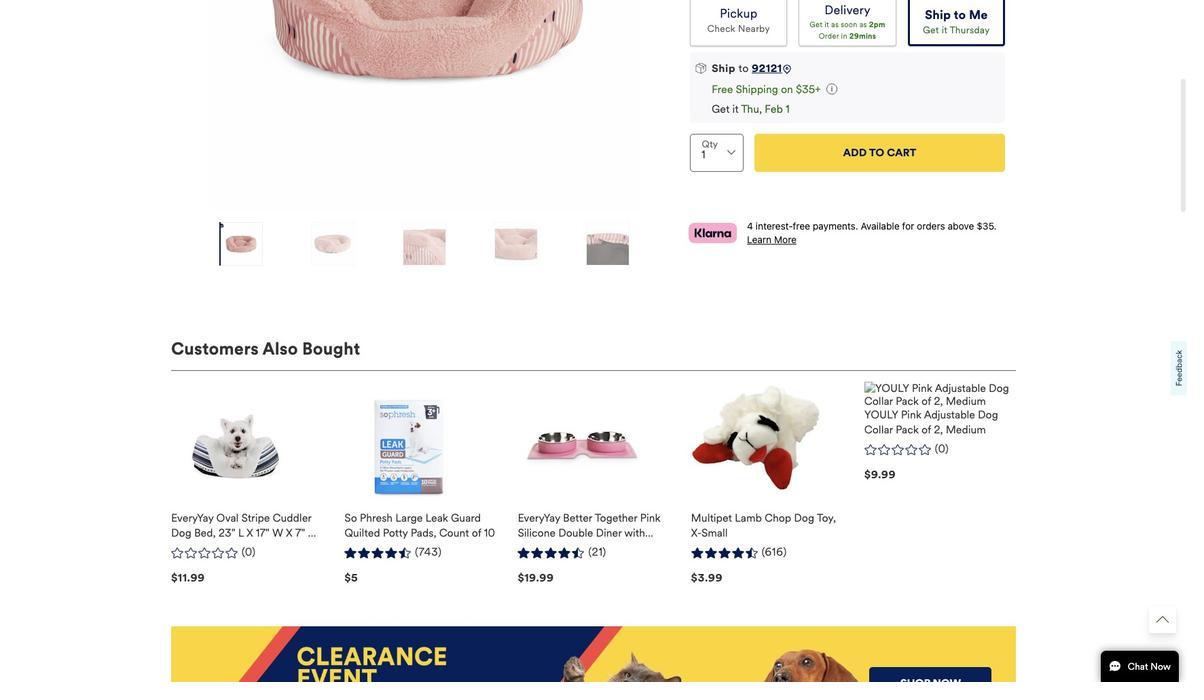 Task type: locate. For each thing, give the bounding box(es) containing it.
1 horizontal spatial it
[[825, 20, 830, 29]]

0 horizontal spatial as
[[832, 20, 839, 29]]

92121 button
[[752, 62, 783, 75]]

1 horizontal spatial ship
[[926, 8, 952, 23]]

to
[[954, 8, 967, 23], [739, 62, 750, 75]]

it inside delivery get it as soon as 2pm order in 29mins
[[825, 20, 830, 29]]

add to cart
[[844, 146, 917, 159]]

icon delivery pin image
[[783, 65, 792, 74]]

free shipping on $35+
[[712, 83, 821, 96]]

learn more button
[[748, 234, 797, 245]]

winter clearance. image
[[298, 647, 447, 682]]

icon info 2 button
[[827, 83, 838, 96]]

1 as from the left
[[832, 20, 839, 29]]

customers
[[171, 338, 259, 359]]

add to cart button
[[755, 134, 1006, 172]]

icon carat down image
[[728, 150, 736, 155]]

me
[[970, 8, 989, 23]]

for
[[903, 220, 915, 232]]

get down free
[[712, 102, 730, 115]]

1 horizontal spatial to
[[954, 8, 967, 23]]

it left thursday
[[942, 25, 948, 36]]

thu,
[[742, 102, 763, 115]]

order
[[819, 32, 840, 41]]

everyyay oval diamond cuddler dog bed, 23" l x 17" w x 7" h, pink - thumbnail-2 image
[[312, 222, 354, 266]]

to left 92121
[[739, 62, 750, 75]]

more
[[775, 234, 797, 245]]

free
[[793, 220, 811, 232]]

1 horizontal spatial as
[[860, 20, 868, 29]]

it up order
[[825, 20, 830, 29]]

nearby
[[739, 23, 771, 34]]

pickup
[[720, 6, 758, 21]]

get inside delivery get it as soon as 2pm order in 29mins
[[810, 20, 823, 29]]

feb
[[765, 102, 783, 115]]

ship
[[926, 8, 952, 23], [712, 62, 736, 75]]

shipping
[[736, 83, 779, 96]]

2 horizontal spatial get
[[924, 25, 940, 36]]

get
[[810, 20, 823, 29], [924, 25, 940, 36], [712, 102, 730, 115]]

also
[[263, 338, 298, 359]]

styled arrow button link
[[1150, 606, 1177, 633]]

get left thursday
[[924, 25, 940, 36]]

to inside ship to me get it thursday
[[954, 8, 967, 23]]

0 horizontal spatial to
[[739, 62, 750, 75]]

1 vertical spatial ship
[[712, 62, 736, 75]]

ship to 92121
[[712, 62, 783, 75]]

to
[[870, 146, 885, 159]]

delivery get it as soon as 2pm order in 29mins
[[810, 3, 886, 41]]

it
[[825, 20, 830, 29], [942, 25, 948, 36], [733, 102, 739, 115]]

2 horizontal spatial it
[[942, 25, 948, 36]]

4 interest-free payments. available for orders above $35. learn more
[[748, 220, 997, 245]]

osm klarna title image
[[689, 223, 738, 243]]

0 horizontal spatial ship
[[712, 62, 736, 75]]

it left thu,
[[733, 102, 739, 115]]

customers also bought
[[171, 338, 360, 359]]

free
[[712, 83, 733, 96]]

to up thursday
[[954, 8, 967, 23]]

1 vertical spatial to
[[739, 62, 750, 75]]

ship inside ship to me get it thursday
[[926, 8, 952, 23]]

delivery-method-Delivery-[object Object] radio
[[799, 0, 897, 46]]

it inside ship to me get it thursday
[[942, 25, 948, 36]]

as up the 29mins
[[860, 20, 868, 29]]

cart
[[888, 146, 917, 159]]

option group
[[690, 0, 1006, 46]]

0 vertical spatial to
[[954, 8, 967, 23]]

option group containing delivery
[[690, 0, 1006, 46]]

everyyay oval diamond cuddler dog bed, 23" l x 17" w x 7" h, pink - thumbnail-5 image
[[587, 222, 630, 266]]

soon
[[841, 20, 858, 29]]

0 vertical spatial ship
[[926, 8, 952, 23]]

everyyay oval diamond cuddler dog bed, 23" l x 17" w x 7" h, pink - carousel image #1 image
[[209, 0, 642, 211]]

delivery-method-Pickup-Check Nearby radio
[[690, 0, 788, 46]]

1 horizontal spatial get
[[810, 20, 823, 29]]

ship to me get it thursday
[[924, 8, 991, 36]]

as
[[832, 20, 839, 29], [860, 20, 868, 29]]

ship up thursday
[[926, 8, 952, 23]]

ship up free
[[712, 62, 736, 75]]

to for 92121
[[739, 62, 750, 75]]

delivery
[[825, 3, 871, 18]]

get up order
[[810, 20, 823, 29]]

get it thu, feb 1
[[712, 102, 790, 115]]

as up order
[[832, 20, 839, 29]]



Task type: vqa. For each thing, say whether or not it's contained in the screenshot.
'A CAT, A GERBIL, AND A DOG.' image
yes



Task type: describe. For each thing, give the bounding box(es) containing it.
bought
[[302, 338, 360, 359]]

$35.
[[977, 220, 997, 232]]

$35+
[[796, 83, 821, 96]]

everyyay oval diamond cuddler dog bed, 23" l x 17" w x 7" h, pink - thumbnail-1 image
[[220, 222, 262, 266]]

ship for me
[[926, 8, 952, 23]]

a cat, a gerbil, and a dog. image
[[554, 626, 863, 682]]

1
[[786, 102, 790, 115]]

ship for 92121
[[712, 62, 736, 75]]

thursday
[[950, 25, 991, 36]]

everyyay oval diamond cuddler dog bed, 23" l x 17" w x 7" h, pink - thumbnail-4 image
[[496, 222, 538, 266]]

interest-
[[756, 220, 793, 232]]

orders
[[918, 220, 946, 232]]

free shipping on $35+ image
[[827, 83, 838, 94]]

everyyay oval diamond cuddler dog bed, 23" l x 17" w x 7" h, pink - thumbnail-3 image
[[404, 222, 446, 266]]

delivery-method-Ship to Me-Get it Thursday radio
[[908, 0, 1006, 46]]

4
[[748, 220, 754, 232]]

to for me
[[954, 8, 967, 23]]

2 as from the left
[[860, 20, 868, 29]]

above
[[948, 220, 975, 232]]

in
[[842, 32, 848, 41]]

29mins
[[850, 32, 877, 41]]

92121
[[752, 62, 783, 75]]

available
[[861, 220, 900, 232]]

0 horizontal spatial it
[[733, 102, 739, 115]]

learn
[[748, 234, 772, 245]]

pickup check nearby
[[708, 6, 771, 34]]

0 horizontal spatial get
[[712, 102, 730, 115]]

add
[[844, 146, 867, 159]]

on
[[781, 83, 794, 96]]

payments.
[[813, 220, 859, 232]]

2pm
[[870, 20, 886, 29]]

check
[[708, 23, 736, 34]]

get inside ship to me get it thursday
[[924, 25, 940, 36]]

scroll to top image
[[1157, 614, 1170, 626]]



